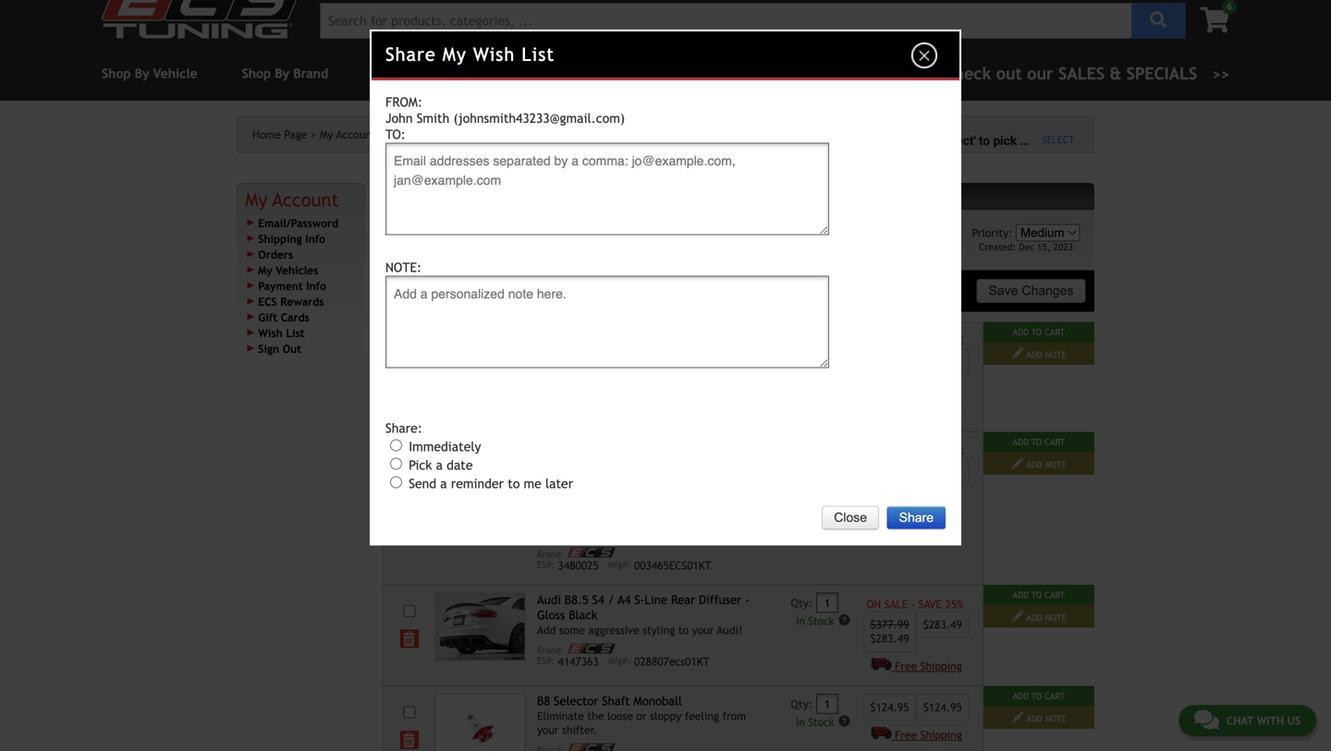 Task type: locate. For each thing, give the bounding box(es) containing it.
1 free from the top
[[895, 397, 917, 410]]

in left question sign image
[[796, 717, 805, 729]]

black
[[569, 609, 598, 623]]

4 free from the top
[[895, 729, 917, 742]]

add note link
[[984, 343, 1095, 365], [984, 453, 1095, 475], [984, 606, 1095, 628], [984, 707, 1095, 730]]

'select'
[[937, 134, 976, 148]]

to left the me
[[508, 477, 520, 492]]

share up shop by clearance
[[386, 43, 436, 65]]

sale
[[885, 599, 908, 611]]

share button
[[887, 506, 946, 530]]

save up $734.39
[[919, 335, 942, 348]]

stage
[[599, 440, 628, 455], [627, 500, 654, 513]]

None submit
[[977, 279, 1086, 303]]

0 vertical spatial info
[[306, 232, 326, 245]]

1 vertical spatial question sign image
[[821, 491, 834, 504]]

replacement
[[537, 500, 602, 513]]

1 vertical spatial 2
[[657, 500, 663, 513]]

2 horizontal spatial of
[[690, 514, 700, 527]]

0 vertical spatial brand:
[[537, 549, 567, 560]]

es#: inside the es#: 3480025 mfg#: 003465ecs01kt
[[537, 560, 555, 570]]

free shipping image
[[871, 505, 892, 518], [871, 658, 892, 671]]

2 free shipping image from the top
[[871, 658, 892, 671]]

free shipping right free shipping icon
[[895, 729, 962, 742]]

stage up 400 on the left of the page
[[627, 500, 654, 513]]

stock for b8 selector shaft monoball
[[809, 717, 835, 729]]

priority:
[[972, 226, 1016, 239]]

brand: down torque
[[537, 549, 567, 560]]

0 vertical spatial wish list link
[[389, 128, 442, 141]]

by up from:
[[406, 66, 420, 81]]

free shipping image down $377.99 $283.49
[[871, 658, 892, 671]]

0 vertical spatial to
[[979, 134, 991, 148]]

ecs - corporate logo image
[[567, 548, 615, 558], [567, 644, 615, 654], [567, 744, 615, 752]]

steel
[[692, 456, 720, 470]]

2 vertical spatial your
[[537, 724, 559, 737]]

shop by brand link
[[242, 66, 328, 81]]

2 ecs - corporate logo image from the top
[[567, 644, 615, 654]]

line
[[645, 593, 668, 608]]

1 add note link from the top
[[984, 343, 1095, 365]]

0 horizontal spatial $124.95
[[870, 702, 909, 714]]

None radio
[[390, 440, 402, 452], [390, 477, 402, 489], [390, 440, 402, 452], [390, 477, 402, 489]]

1 horizontal spatial by
[[406, 66, 420, 81]]

2 add note from the top
[[1025, 460, 1067, 470]]

wish list link
[[389, 128, 442, 141], [258, 327, 305, 340]]

1 vertical spatial in stock
[[796, 616, 835, 628]]

1 mfg#: from the top
[[608, 560, 631, 570]]

1 vertical spatial save
[[919, 446, 942, 458]]

2 horizontal spatial your
[[692, 624, 714, 637]]

sloppy
[[650, 710, 682, 723]]

1 vertical spatial white image
[[1012, 457, 1025, 470]]

shop up from:
[[373, 66, 402, 81]]

save up $779.39
[[919, 446, 942, 458]]

add note for b8 selector shaft monoball
[[1025, 714, 1067, 724]]

note:
[[386, 260, 422, 275]]

account inside my account email/password shipping info orders my vehicles payment info ecs rewards gift cards wish list sign out
[[273, 189, 339, 211]]

2 vertical spatial with
[[1257, 715, 1285, 728]]

add note for audi b8.5 s4 / a4 s-line rear diffuser - gloss black
[[1025, 613, 1067, 623]]

with up 'flywheel'
[[556, 456, 581, 470]]

share for share
[[899, 511, 934, 525]]

brand: down 'some'
[[537, 645, 567, 656]]

0 vertical spatial in
[[796, 353, 805, 365]]

best
[[559, 486, 580, 499]]

2 shop from the left
[[373, 66, 402, 81]]

1 horizontal spatial with
[[744, 361, 766, 374]]

Add a personalized note here. text field
[[386, 276, 830, 369]]

list inside my account email/password shipping info orders my vehicles payment info ecs rewards gift cards wish list sign out
[[286, 327, 305, 340]]

list down smith
[[415, 128, 433, 141]]

1 horizontal spatial of
[[602, 361, 612, 374]]

1 horizontal spatial to
[[679, 624, 689, 637]]

info down email/password 'link'
[[306, 232, 326, 245]]

cart for ecs tuning stage 2 performance clutch kit with lightweight forged steel flywheel (18.85lbs)
[[1045, 438, 1066, 448]]

add to cart link for audi b8.5 s4 / a4 s-line rear diffuser - gloss black
[[984, 585, 1095, 606]]

select link
[[1043, 134, 1075, 146]]

a down 'immediately'
[[436, 458, 443, 473]]

3 cart from the top
[[1045, 590, 1066, 601]]

wish list
[[389, 128, 433, 141]]

0 horizontal spatial share
[[386, 43, 436, 65]]

free shipping image right close
[[871, 505, 892, 518]]

my down the orders
[[258, 264, 272, 277]]

1 ecs - corporate logo image from the top
[[567, 548, 615, 558]]

2 vertical spatial in stock
[[796, 717, 835, 729]]

brand: for ecs tuning stage 2 performance clutch kit with lightweight forged steel flywheel (18.85lbs)
[[537, 549, 567, 560]]

1 vertical spatial in
[[796, 616, 805, 628]]

vehicle
[[1030, 134, 1070, 148]]

1 vertical spatial brand:
[[537, 645, 567, 656]]

2 add to cart from the top
[[1013, 438, 1066, 448]]

4 note from the top
[[1045, 714, 1067, 724]]

2 in from the top
[[796, 616, 805, 628]]

es#:
[[537, 560, 555, 570], [537, 656, 555, 667]]

4 cart from the top
[[1045, 692, 1066, 702]]

white image inside sharing and reminders button
[[641, 235, 654, 248]]

on
[[867, 599, 881, 611]]

chat with us link
[[1179, 706, 1317, 737]]

0 horizontal spatial and
[[605, 500, 623, 513]]

select
[[1043, 134, 1075, 145]]

add
[[1013, 327, 1029, 338], [1027, 350, 1043, 360], [1013, 438, 1029, 448], [1027, 460, 1043, 470], [1013, 590, 1029, 601], [1027, 613, 1043, 623], [537, 624, 556, 637], [1013, 692, 1029, 702], [1027, 714, 1043, 724]]

wish
[[473, 43, 515, 65], [389, 128, 412, 141], [392, 188, 421, 203], [258, 327, 283, 340]]

white image
[[509, 235, 522, 248], [1012, 457, 1025, 470], [1012, 712, 1025, 724]]

es#: inside es#: 4147363 mfg#: 028807ecs01kt
[[537, 656, 555, 667]]

shop left the brand
[[242, 66, 271, 81]]

-
[[745, 593, 750, 608]]

0 vertical spatial ecs
[[258, 295, 277, 308]]

account for my account
[[336, 128, 376, 141]]

2 save from the top
[[919, 446, 942, 458]]

stock
[[809, 353, 835, 365], [809, 616, 835, 628], [809, 717, 835, 729]]

3 stock from the top
[[809, 717, 835, 729]]

1 horizontal spatial share
[[899, 511, 934, 525]]

question sign image
[[838, 351, 851, 364], [821, 491, 834, 504], [838, 614, 851, 627]]

0 horizontal spatial 2
[[632, 440, 638, 455]]

wish list link up sign out link
[[258, 327, 305, 340]]

es#: for audi b8.5 s4 / a4 s-line rear diffuser - gloss black
[[537, 656, 555, 667]]

0 vertical spatial a
[[1020, 134, 1027, 148]]

question sign image for save 10%
[[821, 491, 834, 504]]

to for b8 selector shaft monoball
[[1032, 692, 1042, 702]]

es#4743351 - 048563la02 - b8 selector shaft monoball - eliminate the loose or sloppy feeling from your shifter. - ecs - audi image
[[435, 695, 526, 752]]

stage up lightweight
[[599, 440, 628, 455]]

Email addresses separated by a comma: jo@example.com, jan@example.com text field
[[386, 143, 830, 235]]

es#: down torque
[[537, 560, 555, 570]]

free shipping down $377.99 $283.49
[[895, 660, 962, 673]]

rewards
[[280, 295, 324, 308]]

of up tuned
[[602, 361, 612, 374]]

1 vertical spatial qty:
[[791, 698, 813, 711]]

change button
[[497, 226, 583, 256]]

1 add to cart from the top
[[1013, 327, 1066, 338]]

1 in from the top
[[796, 353, 805, 365]]

0 horizontal spatial $283.49
[[870, 633, 909, 646]]

0 vertical spatial question sign image
[[838, 351, 851, 364]]

mfg#: inside the es#: 3480025 mfg#: 003465ecs01kt
[[608, 560, 631, 570]]

mfg#: for flywheel
[[608, 560, 631, 570]]

white image right 20%
[[1012, 347, 1025, 360]]

ecs - corporate logo image up 3480025
[[567, 548, 615, 558]]

1 vertical spatial a
[[436, 458, 443, 473]]

free shipping down $734.39
[[895, 397, 962, 410]]

send
[[409, 477, 437, 492]]

of down replacement
[[581, 514, 591, 527]]

2 horizontal spatial with
[[1257, 715, 1285, 728]]

ecs - corporate logo image down shifter.
[[567, 744, 615, 752]]

reminder
[[451, 477, 504, 492]]

1 horizontal spatial $124.95
[[923, 702, 962, 714]]

2 vertical spatial ecs - corporate logo image
[[567, 744, 615, 752]]

to right "styling" on the bottom of page
[[679, 624, 689, 637]]

$283.49 down $377.99
[[870, 633, 909, 646]]

1 vertical spatial es#:
[[537, 656, 555, 667]]

name:
[[452, 188, 492, 203]]

by for brand
[[275, 66, 290, 81]]

0 horizontal spatial with
[[556, 456, 581, 470]]

tuned
[[586, 375, 615, 388]]

coilover
[[618, 375, 658, 388]]

None text field
[[817, 330, 839, 351], [817, 440, 839, 461], [817, 593, 839, 614], [817, 330, 839, 351], [817, 440, 839, 461], [817, 593, 839, 614]]

1 save from the top
[[919, 335, 942, 348]]

4 add to cart from the top
[[1013, 692, 1066, 702]]

to for reminder
[[508, 477, 520, 492]]

0 vertical spatial and
[[706, 233, 728, 248]]

white image left sharing in the top of the page
[[641, 235, 654, 248]]

0 vertical spatial ecs - corporate logo image
[[567, 548, 615, 558]]

tap
[[915, 134, 934, 148]]

2 up ft/lbs
[[657, 500, 663, 513]]

question sign image
[[838, 715, 851, 728]]

4 add note from the top
[[1025, 714, 1067, 724]]

3 note from the top
[[1045, 613, 1067, 623]]

of inside take control of your ride while going low with our sport-tuned coilover system!
[[602, 361, 612, 374]]

None checkbox
[[404, 453, 416, 465], [404, 606, 416, 618], [404, 707, 416, 719], [404, 453, 416, 465], [404, 606, 416, 618], [404, 707, 416, 719]]

2 stock from the top
[[809, 616, 835, 628]]

wish up sign
[[258, 327, 283, 340]]

shipping up orders link
[[258, 232, 302, 245]]

2 vertical spatial to
[[679, 624, 689, 637]]

es#: left 4147363
[[537, 656, 555, 667]]

1 vertical spatial to
[[508, 477, 520, 492]]

my up clearance
[[443, 43, 467, 65]]

account left to:
[[336, 128, 376, 141]]

mfg#: inside es#: 4147363 mfg#: 028807ecs01kt
[[608, 656, 631, 667]]

0 vertical spatial $283.49
[[923, 619, 962, 632]]

in right audi!
[[796, 616, 805, 628]]

on sale
[[867, 599, 908, 611]]

to inside audi b8.5 s4 / a4 s-line rear diffuser - gloss black add some aggressive styling to your audi!
[[679, 624, 689, 637]]

2 vertical spatial white image
[[1012, 712, 1025, 724]]

ecs rewards link
[[258, 295, 324, 308]]

0 vertical spatial in stock
[[796, 353, 835, 365]]

1 es#: from the top
[[537, 560, 555, 570]]

2 to from the top
[[1032, 438, 1042, 448]]

john
[[386, 111, 413, 126]]

free shipping down $779.39
[[895, 508, 962, 520]]

0 horizontal spatial by
[[275, 66, 290, 81]]

stock left $377.99
[[809, 616, 835, 628]]

2 brand: from the top
[[537, 645, 567, 656]]

1 vertical spatial share
[[899, 511, 934, 525]]

dec
[[1019, 242, 1035, 253]]

your
[[615, 361, 637, 374], [692, 624, 714, 637], [537, 724, 559, 737]]

stock right low on the top of the page
[[809, 353, 835, 365]]

25%
[[946, 599, 964, 611]]

3 add to cart from the top
[[1013, 590, 1066, 601]]

orders
[[258, 248, 293, 261]]

1 in stock from the top
[[796, 353, 835, 365]]

qty: right from
[[791, 698, 813, 711]]

0 horizontal spatial ecs
[[258, 295, 277, 308]]

in stock right low on the top of the page
[[796, 353, 835, 365]]

qty: right -
[[791, 597, 813, 610]]

with inside 'ecs tuning stage 2 performance clutch kit with lightweight forged steel flywheel (18.85lbs) the best value for heavy duty oe replacement and stage 2 power levels! capable of holding 400 ft/lbs of crank torque'
[[556, 456, 581, 470]]

3 add to cart link from the top
[[984, 585, 1095, 606]]

share inside 'button'
[[899, 511, 934, 525]]

with left us
[[1257, 715, 1285, 728]]

2 vertical spatial white image
[[1012, 610, 1025, 623]]

2 up lightweight
[[632, 440, 638, 455]]

in right low on the top of the page
[[796, 353, 805, 365]]

0 vertical spatial qty:
[[791, 597, 813, 610]]

by left the brand
[[275, 66, 290, 81]]

0 vertical spatial save
[[919, 335, 942, 348]]

white image right 25%
[[1012, 610, 1025, 623]]

0 horizontal spatial shop
[[242, 66, 271, 81]]

a down pick a date
[[440, 477, 447, 492]]

4 to from the top
[[1032, 692, 1042, 702]]

value
[[584, 486, 610, 499]]

None text field
[[397, 226, 499, 256], [817, 695, 839, 715], [397, 226, 499, 256], [817, 695, 839, 715]]

$734.39
[[923, 356, 962, 369]]

ecs up kit
[[537, 440, 557, 455]]

add to cart for audi b8.5 s4 / a4 s-line rear diffuser - gloss black
[[1013, 590, 1066, 601]]

with inside the chat with us 'link'
[[1257, 715, 1285, 728]]

capable
[[537, 514, 577, 527]]

system!
[[661, 375, 700, 388]]

2 in stock from the top
[[796, 616, 835, 628]]

wish down john
[[389, 128, 412, 141]]

1 vertical spatial ecs
[[537, 440, 557, 455]]

list down cards
[[286, 327, 305, 340]]

0 vertical spatial share
[[386, 43, 436, 65]]

ecs up gift
[[258, 295, 277, 308]]

and right sharing in the top of the page
[[706, 233, 728, 248]]

info up the rewards
[[306, 280, 326, 293]]

1 horizontal spatial shop
[[373, 66, 402, 81]]

3 add note from the top
[[1025, 613, 1067, 623]]

1 vertical spatial $283.49
[[870, 633, 909, 646]]

mfg#: up a4
[[608, 560, 631, 570]]

heavy
[[631, 486, 661, 499]]

qty:
[[791, 597, 813, 610], [791, 698, 813, 711]]

2 add note link from the top
[[984, 453, 1095, 475]]

1 free shipping from the top
[[895, 397, 962, 410]]

2 by from the left
[[406, 66, 420, 81]]

ecs - corporate logo image up 4147363
[[567, 644, 615, 654]]

my account
[[320, 128, 376, 141]]

gift
[[258, 311, 278, 324]]

1 vertical spatial white image
[[1012, 347, 1025, 360]]

2 vertical spatial stock
[[809, 717, 835, 729]]

brand:
[[537, 549, 567, 560], [537, 645, 567, 656]]

4 add to cart link from the top
[[984, 687, 1095, 707]]

0 vertical spatial mfg#:
[[608, 560, 631, 570]]

1 brand: from the top
[[537, 549, 567, 560]]

in stock for audi b8.5 s4 / a4 s-line rear diffuser - gloss black
[[796, 616, 835, 628]]

take control of your ride while going low with our sport-tuned coilover system!
[[537, 361, 766, 388]]

oe
[[691, 486, 704, 499]]

1 vertical spatial stock
[[809, 616, 835, 628]]

1 vertical spatial mfg#:
[[608, 656, 631, 667]]

while
[[664, 361, 690, 374]]

some
[[559, 624, 585, 637]]

and up holding on the bottom left
[[605, 500, 623, 513]]

and
[[706, 233, 728, 248], [605, 500, 623, 513]]

in for b8 selector shaft monoball
[[796, 717, 805, 729]]

created:
[[979, 242, 1016, 253]]

and inside 'ecs tuning stage 2 performance clutch kit with lightweight forged steel flywheel (18.85lbs) the best value for heavy duty oe replacement and stage 2 power levels! capable of holding 400 ft/lbs of crank torque'
[[605, 500, 623, 513]]

0 vertical spatial white image
[[509, 235, 522, 248]]

of down power
[[690, 514, 700, 527]]

0 vertical spatial account
[[336, 128, 376, 141]]

(18.85lbs)
[[589, 471, 643, 485]]

0 horizontal spatial to
[[508, 477, 520, 492]]

2 add to cart link from the top
[[984, 432, 1095, 453]]

2 free from the top
[[895, 508, 917, 520]]

1 vertical spatial your
[[692, 624, 714, 637]]

1 vertical spatial ecs - corporate logo image
[[567, 644, 615, 654]]

pick
[[409, 458, 432, 473]]

rear
[[671, 593, 696, 608]]

my account link
[[320, 128, 385, 141], [245, 189, 339, 211]]

1 vertical spatial wish list link
[[258, 327, 305, 340]]

our
[[537, 375, 554, 388]]

white image
[[641, 235, 654, 248], [1012, 347, 1025, 360], [1012, 610, 1025, 623]]

sign
[[258, 342, 279, 355]]

a right pick
[[1020, 134, 1027, 148]]

stock left question sign image
[[809, 717, 835, 729]]

lightweight
[[584, 456, 648, 470]]

in stock left $377.99
[[796, 616, 835, 628]]

2 qty: from the top
[[791, 698, 813, 711]]

sharing
[[658, 233, 703, 248]]

my account link up email/password
[[245, 189, 339, 211]]

1 by from the left
[[275, 66, 290, 81]]

1 horizontal spatial ecs
[[537, 440, 557, 455]]

0 vertical spatial white image
[[641, 235, 654, 248]]

0 horizontal spatial wish list link
[[258, 327, 305, 340]]

1 vertical spatial free shipping image
[[871, 658, 892, 671]]

your up coilover
[[615, 361, 637, 374]]

account for my account email/password shipping info orders my vehicles payment info ecs rewards gift cards wish list sign out
[[273, 189, 339, 211]]

2 vertical spatial in
[[796, 717, 805, 729]]

$283.49 down save 25%
[[923, 619, 962, 632]]

holding
[[594, 514, 630, 527]]

share down $779.39
[[899, 511, 934, 525]]

2 horizontal spatial to
[[979, 134, 991, 148]]

later
[[546, 477, 573, 492]]

2 cart from the top
[[1045, 438, 1066, 448]]

1 shop from the left
[[242, 66, 271, 81]]

shipping
[[258, 232, 302, 245], [921, 397, 962, 410], [921, 508, 962, 520], [921, 660, 962, 673], [921, 729, 962, 742]]

None radio
[[390, 458, 402, 470]]

ecs inside my account email/password shipping info orders my vehicles payment info ecs rewards gift cards wish list sign out
[[258, 295, 277, 308]]

2 vertical spatial save
[[919, 599, 942, 611]]

1 horizontal spatial your
[[615, 361, 637, 374]]

1 $124.95 from the left
[[870, 702, 909, 714]]

crank
[[703, 514, 731, 527]]

mfg#: down 'aggressive'
[[608, 656, 631, 667]]

to left pick
[[979, 134, 991, 148]]

1 qty: from the top
[[791, 597, 813, 610]]

mfg#: for black
[[608, 656, 631, 667]]

add to cart link for b8 selector shaft monoball
[[984, 687, 1095, 707]]

a
[[1020, 134, 1027, 148], [436, 458, 443, 473], [440, 477, 447, 492]]

save left 25%
[[919, 599, 942, 611]]

in stock left question sign image
[[796, 717, 835, 729]]

1 vertical spatial and
[[605, 500, 623, 513]]

flywheel
[[537, 471, 585, 485]]

shop for shop by brand
[[242, 66, 271, 81]]

in stock for b8 selector shaft monoball
[[796, 717, 835, 729]]

1 vertical spatial with
[[556, 456, 581, 470]]

2 es#: from the top
[[537, 656, 555, 667]]

0 vertical spatial 2
[[632, 440, 638, 455]]

my up email/password
[[245, 189, 268, 211]]

1 horizontal spatial and
[[706, 233, 728, 248]]

0 vertical spatial es#:
[[537, 560, 555, 570]]

shipping inside my account email/password shipping info orders my vehicles payment info ecs rewards gift cards wish list sign out
[[258, 232, 302, 245]]

4 add note link from the top
[[984, 707, 1095, 730]]

immediately
[[405, 440, 481, 455]]

my right the "page"
[[320, 128, 333, 141]]

2 note from the top
[[1045, 460, 1067, 470]]

0 vertical spatial with
[[744, 361, 766, 374]]

account up email/password
[[273, 189, 339, 211]]

2 mfg#: from the top
[[608, 656, 631, 667]]

a for date
[[436, 458, 443, 473]]

3 in stock from the top
[[796, 717, 835, 729]]

0 horizontal spatial your
[[537, 724, 559, 737]]

my account link left to:
[[320, 128, 385, 141]]

wish list link down john
[[389, 128, 442, 141]]

1 vertical spatial account
[[273, 189, 339, 211]]

your down eliminate
[[537, 724, 559, 737]]

ft/lbs
[[654, 514, 687, 527]]

3 to from the top
[[1032, 590, 1042, 601]]

1 free shipping image from the top
[[871, 505, 892, 518]]

0 vertical spatial stock
[[809, 353, 835, 365]]

home page
[[252, 128, 307, 141]]

with right low on the top of the page
[[744, 361, 766, 374]]

0 vertical spatial free shipping image
[[871, 505, 892, 518]]

your left audi!
[[692, 624, 714, 637]]

brand: for audi b8.5 s4 / a4 s-line rear diffuser - gloss black
[[537, 645, 567, 656]]

2 vertical spatial a
[[440, 477, 447, 492]]

3 add note link from the top
[[984, 606, 1095, 628]]

0 vertical spatial your
[[615, 361, 637, 374]]

3 in from the top
[[796, 717, 805, 729]]

in for audi b8.5 s4 / a4 s-line rear diffuser - gloss black
[[796, 616, 805, 628]]

1 vertical spatial info
[[306, 280, 326, 293]]



Task type: describe. For each thing, give the bounding box(es) containing it.
0 vertical spatial my account link
[[320, 128, 385, 141]]

b8.5
[[565, 593, 589, 608]]

1 cart from the top
[[1045, 327, 1066, 338]]

shipping right free shipping icon
[[921, 729, 962, 742]]

cart for audi b8.5 s4 / a4 s-line rear diffuser - gloss black
[[1045, 590, 1066, 601]]

eliminate
[[537, 710, 584, 723]]

pick a date
[[405, 458, 473, 473]]

us
[[1288, 715, 1301, 728]]

shipping down $779.39
[[921, 508, 962, 520]]

cards
[[281, 311, 310, 324]]

note for b8 selector shaft monoball
[[1045, 714, 1067, 724]]

delete this list image
[[391, 287, 404, 300]]

ecs tuning stage 2 performance clutch kit with lightweight forged steel flywheel (18.85lbs) link
[[537, 440, 749, 485]]

add to cart for ecs tuning stage 2 performance clutch kit with lightweight forged steel flywheel (18.85lbs)
[[1013, 438, 1066, 448]]

b8 selector shaft monoball eliminate the loose or sloppy feeling from your shifter.
[[537, 695, 746, 737]]

ecs tuning stage 2 performance clutch kit with lightweight forged steel flywheel (18.85lbs) the best value for heavy duty oe replacement and stage 2 power levels! capable of holding 400 ft/lbs of crank torque
[[537, 440, 749, 541]]

qty: for b8 selector shaft monoball
[[791, 698, 813, 711]]

ecs tuning image
[[102, 0, 305, 38]]

qty: for audi b8.5 s4 / a4 s-line rear diffuser - gloss black
[[791, 597, 813, 610]]

shop by clearance
[[373, 66, 484, 81]]

brand
[[293, 66, 328, 81]]

4147363
[[558, 656, 599, 669]]

$377.99
[[870, 619, 909, 632]]

1 horizontal spatial $283.49
[[923, 619, 962, 632]]

3480025
[[558, 559, 599, 572]]

s-
[[635, 593, 645, 608]]

2 vertical spatial question sign image
[[838, 614, 851, 627]]

add note link for ecs tuning stage 2 performance clutch kit with lightweight forged steel flywheel (18.85lbs)
[[984, 453, 1095, 475]]

cart for b8 selector shaft monoball
[[1045, 692, 1066, 702]]

my account email/password shipping info orders my vehicles payment info ecs rewards gift cards wish list sign out
[[245, 189, 339, 355]]

audi b8.5 s4 / a4 s-line rear diffuser - gloss black add some aggressive styling to your audi!
[[537, 593, 750, 637]]

chat with us
[[1227, 715, 1301, 728]]

home page link
[[252, 128, 317, 141]]

es#3480025 - 003465ecs01kt -  ecs tuning stage 2 performance clutch kit with lightweight forged steel flywheel (18.85lbs) - the best value for heavy duty oe replacement and stage 2 power levels! capable of holding 400 ft/lbs of crank torque - ecs - audi volkswagen image
[[435, 440, 526, 509]]

the
[[537, 486, 556, 499]]

1 stock from the top
[[809, 353, 835, 365]]

me
[[524, 477, 542, 492]]

share my wish list
[[386, 43, 555, 65]]

vehicles
[[276, 264, 318, 277]]

monoball
[[634, 695, 682, 709]]

your inside take control of your ride while going low with our sport-tuned coilover system!
[[615, 361, 637, 374]]

audi!
[[717, 624, 743, 637]]

1 vertical spatial stage
[[627, 500, 654, 513]]

ecs inside 'ecs tuning stage 2 performance clutch kit with lightweight forged steel flywheel (18.85lbs) the best value for heavy duty oe replacement and stage 2 power levels! capable of holding 400 ft/lbs of crank torque'
[[537, 440, 557, 455]]

white image inside change button
[[509, 235, 522, 248]]

specials
[[1127, 64, 1198, 83]]

by for clearance
[[406, 66, 420, 81]]

low
[[723, 361, 741, 374]]

6
[[1227, 1, 1233, 12]]

aggressive
[[589, 624, 640, 637]]

2 $124.95 from the left
[[923, 702, 962, 714]]

1 vertical spatial my account link
[[245, 189, 339, 211]]

duty
[[665, 486, 687, 499]]

torque
[[537, 528, 570, 541]]

es#: for ecs tuning stage 2 performance clutch kit with lightweight forged steel flywheel (18.85lbs)
[[537, 560, 555, 570]]

share:
[[386, 421, 423, 436]]

question sign image for save 20%
[[838, 351, 851, 364]]

shop for shop by clearance
[[373, 66, 402, 81]]

b8
[[537, 695, 550, 709]]

ecs - corporate logo image for black
[[567, 644, 615, 654]]

wish up clearance
[[473, 43, 515, 65]]

add note for ecs tuning stage 2 performance clutch kit with lightweight forged steel flywheel (18.85lbs)
[[1025, 460, 1067, 470]]

selector
[[554, 695, 599, 709]]

&
[[1110, 64, 1122, 83]]

es#3478463 - 025412ecs01 - adjustable damping performance coilover system - audi b8/b8.5 - take control of your ride while going low with our sport-tuned coilover system! - ecs - audi image
[[435, 330, 526, 399]]

list left name:
[[425, 188, 448, 203]]

white image for $283.49
[[1012, 610, 1025, 623]]

audi
[[537, 593, 561, 608]]

search image
[[1151, 12, 1167, 28]]

created: dec 15, 2023
[[979, 242, 1074, 253]]

add inside audi b8.5 s4 / a4 s-line rear diffuser - gloss black add some aggressive styling to your audi!
[[537, 624, 556, 637]]

003465ecs01kt
[[634, 559, 712, 572]]

/
[[608, 593, 615, 608]]

tuning
[[560, 440, 595, 455]]

0 horizontal spatial of
[[581, 514, 591, 527]]

es#: 3480025 mfg#: 003465ecs01kt
[[537, 559, 712, 572]]

add note link for b8 selector shaft monoball
[[984, 707, 1095, 730]]

please tap 'select' to pick a vehicle
[[874, 134, 1070, 148]]

with inside take control of your ride while going low with our sport-tuned coilover system!
[[744, 361, 766, 374]]

1 add to cart link from the top
[[984, 322, 1095, 343]]

4 free shipping from the top
[[895, 729, 962, 742]]

1 add note from the top
[[1025, 350, 1067, 360]]

add to cart for b8 selector shaft monoball
[[1013, 692, 1066, 702]]

styling
[[643, 624, 675, 637]]

please
[[874, 134, 912, 148]]

1 note from the top
[[1045, 350, 1067, 360]]

and inside button
[[706, 233, 728, 248]]

wish down wish list
[[392, 188, 421, 203]]

ride
[[640, 361, 660, 374]]

white image for $734.39
[[1012, 347, 1025, 360]]

send a reminder to me later
[[405, 477, 573, 492]]

clearance
[[424, 66, 484, 81]]

shipping info link
[[258, 232, 326, 245]]

free shipping image
[[871, 727, 892, 740]]

from:
[[386, 95, 423, 110]]

3 save from the top
[[919, 599, 942, 611]]

to for audi b8.5 s4 / a4 s-line rear diffuser - gloss black
[[1032, 590, 1042, 601]]

sharing and reminders
[[654, 233, 794, 248]]

1 horizontal spatial wish list link
[[389, 128, 442, 141]]

1 horizontal spatial 2
[[657, 500, 663, 513]]

performance
[[642, 440, 711, 455]]

0 vertical spatial stage
[[599, 440, 628, 455]]

2 free shipping from the top
[[895, 508, 962, 520]]

Search text field
[[320, 3, 1132, 39]]

s4
[[592, 593, 605, 608]]

shaft
[[602, 695, 630, 709]]

stock for audi b8.5 s4 / a4 s-line rear diffuser - gloss black
[[809, 616, 835, 628]]

$779.39
[[923, 466, 962, 479]]

shipping down $734.39
[[921, 397, 962, 410]]

save for $734.39
[[919, 335, 942, 348]]

sign out link
[[258, 342, 301, 355]]

going
[[694, 361, 720, 374]]

3 free shipping from the top
[[895, 660, 962, 673]]

for
[[614, 486, 628, 499]]

out
[[283, 342, 301, 355]]

6 link
[[1186, 0, 1237, 35]]

email/password link
[[258, 217, 339, 230]]

white image for b8 selector shaft monoball
[[1012, 712, 1025, 724]]

note for ecs tuning stage 2 performance clutch kit with lightweight forged steel flywheel (18.85lbs)
[[1045, 460, 1067, 470]]

note for audi b8.5 s4 / a4 s-line rear diffuser - gloss black
[[1045, 613, 1067, 623]]

a for reminder
[[440, 477, 447, 492]]

3 ecs - corporate logo image from the top
[[567, 744, 615, 752]]

save for $779.39
[[919, 446, 942, 458]]

share for share my wish list
[[386, 43, 436, 65]]

gift cards link
[[258, 311, 310, 324]]

feeling
[[685, 710, 719, 723]]

es#4147363 - 028807ecs01kt - audi b8.5 s4 / a4 s-line rear diffuser - gloss black - add some aggressive styling to your audi! - ecs - audi image
[[435, 593, 526, 662]]

sharing and reminders button
[[629, 226, 806, 254]]

3 free from the top
[[895, 660, 917, 673]]

add note link for audi b8.5 s4 / a4 s-line rear diffuser - gloss black
[[984, 606, 1095, 628]]

to for 'select'
[[979, 134, 991, 148]]

your inside audi b8.5 s4 / a4 s-line rear diffuser - gloss black add some aggressive styling to your audi!
[[692, 624, 714, 637]]

wish inside my account email/password shipping info orders my vehicles payment info ecs rewards gift cards wish list sign out
[[258, 327, 283, 340]]

free shipping image for audi b8.5 s4 / a4 s-line rear diffuser - gloss black
[[871, 658, 892, 671]]

(johnsmith43233@gmail.com)
[[454, 111, 625, 126]]

payment info link
[[258, 280, 326, 293]]

to for ecs tuning stage 2 performance clutch kit with lightweight forged steel flywheel (18.85lbs)
[[1032, 438, 1042, 448]]

ecs - corporate logo image for flywheel
[[567, 548, 615, 558]]

audi b8.5 s4 / a4 s-line rear diffuser - gloss black link
[[537, 593, 750, 623]]

white image for ecs tuning stage 2 performance clutch kit with lightweight forged steel flywheel (18.85lbs)
[[1012, 457, 1025, 470]]

shifter.
[[562, 724, 598, 737]]

print this list image
[[408, 287, 421, 300]]

pick
[[994, 134, 1017, 148]]

free shipping image for ecs tuning stage 2 performance clutch kit with lightweight forged steel flywheel (18.85lbs)
[[871, 505, 892, 518]]

your inside b8 selector shaft monoball eliminate the loose or sloppy feeling from your shifter.
[[537, 724, 559, 737]]

list up (johnsmith43233@gmail.com)
[[522, 43, 555, 65]]

chat
[[1227, 715, 1254, 728]]

1 to from the top
[[1032, 327, 1042, 338]]

shipping down save 25%
[[921, 660, 962, 673]]

from: john smith (johnsmith43233@gmail.com)
[[386, 95, 625, 126]]

email/password
[[258, 217, 339, 230]]

sales & specials
[[1059, 64, 1198, 83]]

15,
[[1038, 242, 1051, 253]]

clutch
[[714, 440, 749, 455]]

gloss
[[537, 609, 565, 623]]

levels!
[[700, 500, 735, 513]]

sales
[[1059, 64, 1105, 83]]

add to cart link for ecs tuning stage 2 performance clutch kit with lightweight forged steel flywheel (18.85lbs)
[[984, 432, 1095, 453]]

change
[[522, 234, 571, 248]]

10%
[[946, 446, 964, 458]]

or
[[637, 710, 647, 723]]



Task type: vqa. For each thing, say whether or not it's contained in the screenshot.
leftmost damages
no



